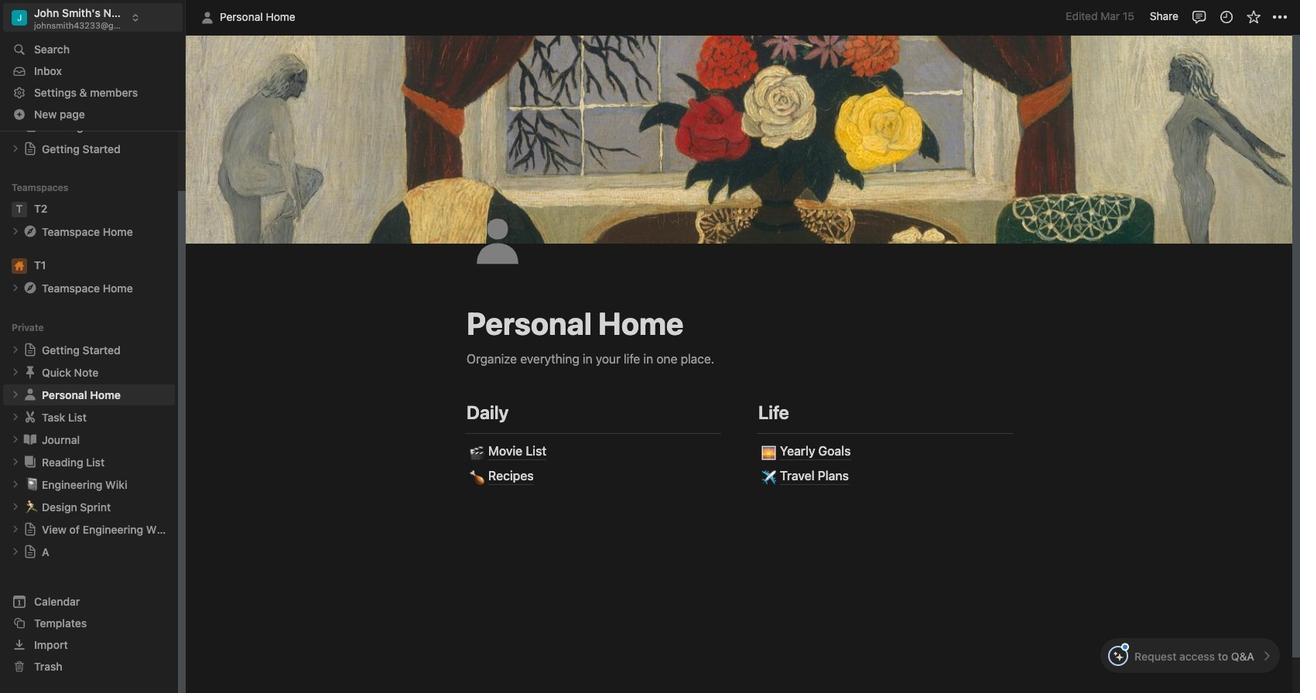 Task type: locate. For each thing, give the bounding box(es) containing it.
6 open image from the top
[[11, 503, 20, 512]]

3 open image from the top
[[11, 345, 20, 355]]

3 open image from the top
[[11, 435, 20, 445]]

change page icon image for fourth open image from the bottom
[[22, 365, 38, 380]]

4 open image from the top
[[11, 458, 20, 467]]

🍗 image
[[470, 467, 485, 487]]

change page icon image
[[23, 142, 37, 156], [468, 211, 528, 272], [22, 224, 38, 239], [22, 280, 38, 296], [23, 343, 37, 357], [22, 365, 38, 380], [22, 387, 38, 403], [22, 410, 38, 425], [22, 432, 38, 448], [22, 455, 38, 470], [23, 523, 37, 537], [23, 545, 37, 559]]

t image
[[12, 202, 27, 217]]

5 open image from the top
[[11, 390, 20, 400]]

🌅 image
[[762, 443, 777, 462]]

📓 image
[[25, 476, 39, 493]]

2 open image from the top
[[11, 413, 20, 422]]

open image
[[11, 284, 20, 293], [11, 413, 20, 422], [11, 435, 20, 445], [11, 458, 20, 467], [11, 480, 20, 489], [11, 548, 20, 557]]

1 open image from the top
[[11, 144, 20, 154]]

open image
[[11, 144, 20, 154], [11, 227, 20, 236], [11, 345, 20, 355], [11, 368, 20, 377], [11, 390, 20, 400], [11, 503, 20, 512], [11, 525, 20, 534]]

4 open image from the top
[[11, 368, 20, 377]]

✈️ image
[[762, 467, 777, 487]]

change page icon image for 7th open image from the bottom
[[23, 142, 37, 156]]

change page icon image for 3rd open image from the bottom of the page
[[22, 387, 38, 403]]

1 open image from the top
[[11, 284, 20, 293]]

change page icon image for fourth open icon
[[22, 455, 38, 470]]

favorite image
[[1246, 9, 1261, 24]]



Task type: describe. For each thing, give the bounding box(es) containing it.
change page icon image for 6th open icon from the bottom
[[22, 280, 38, 296]]

change page icon image for 6th open image from the bottom of the page
[[22, 224, 38, 239]]

5 open image from the top
[[11, 480, 20, 489]]

updates image
[[1219, 9, 1234, 24]]

🎬 image
[[470, 443, 485, 462]]

change page icon image for 3rd open image
[[23, 343, 37, 357]]

comments image
[[1192, 9, 1207, 24]]

change page icon image for sixth open icon from the top of the page
[[23, 545, 37, 559]]

🏃 image
[[25, 498, 39, 516]]

change page icon image for seventh open image
[[23, 523, 37, 537]]

2 open image from the top
[[11, 227, 20, 236]]

change page icon image for 4th open icon from the bottom of the page
[[22, 432, 38, 448]]

7 open image from the top
[[11, 525, 20, 534]]

6 open image from the top
[[11, 548, 20, 557]]

change page icon image for fifth open icon from the bottom of the page
[[22, 410, 38, 425]]



Task type: vqa. For each thing, say whether or not it's contained in the screenshot.
Open icon to the middle
no



